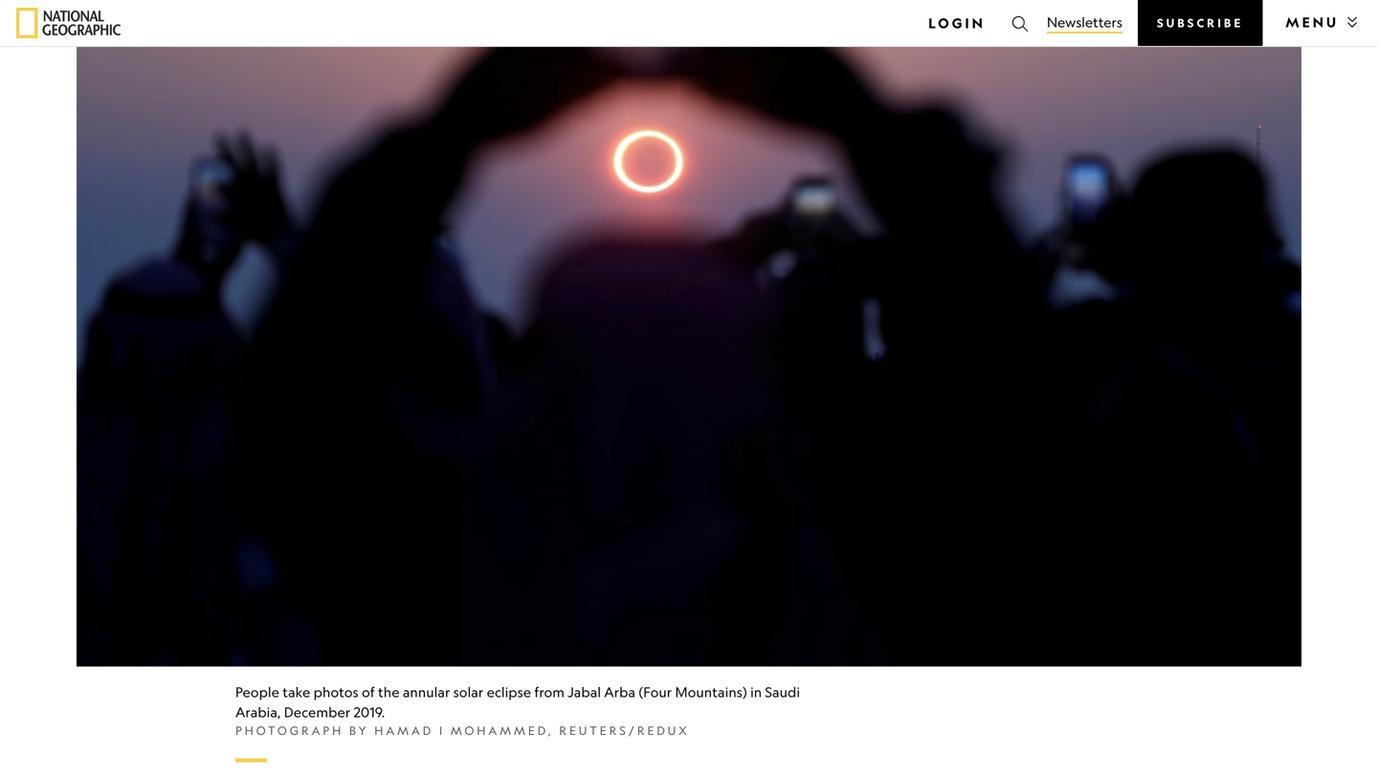 Task type: describe. For each thing, give the bounding box(es) containing it.
newsletters link
[[1047, 12, 1123, 34]]

annular
[[403, 684, 450, 700]]

(four
[[639, 684, 672, 700]]

eclipse
[[487, 684, 531, 700]]

saudi
[[765, 684, 800, 700]]

national geographic logo - home image
[[16, 8, 121, 38]]

menu
[[1286, 13, 1339, 31]]

by
[[349, 724, 369, 738]]

login
[[929, 14, 986, 32]]

solar
[[453, 684, 484, 700]]

of
[[362, 684, 375, 700]]

a "ring of fire" eclipse is framed by the arms of a spectator making a photo with their phone. image
[[77, 0, 1302, 667]]

mohammed,
[[451, 724, 554, 738]]

take
[[283, 684, 311, 700]]

subscribe link
[[1138, 0, 1263, 46]]

december
[[284, 704, 351, 720]]

in
[[751, 684, 762, 700]]



Task type: vqa. For each thing, say whether or not it's contained in the screenshot.
SUBSCRIBE
yes



Task type: locate. For each thing, give the bounding box(es) containing it.
subscribe
[[1157, 16, 1244, 30]]

from
[[535, 684, 565, 700]]

menu button
[[1278, 7, 1362, 37]]

jabal
[[568, 684, 601, 700]]

photograph by hamad i mohammed, reuters/redux element
[[236, 722, 844, 740]]

newsletters
[[1047, 14, 1123, 30]]

photograph
[[236, 724, 344, 738]]

search image
[[1011, 14, 1030, 34]]

2019.
[[354, 704, 385, 720]]

the
[[378, 684, 400, 700]]

login button
[[921, 8, 994, 38]]

hamad
[[375, 724, 434, 738]]

people
[[236, 684, 280, 700]]

arabia,
[[236, 704, 281, 720]]

mountains)
[[675, 684, 748, 700]]

reuters/redux
[[559, 724, 690, 738]]

i
[[439, 724, 445, 738]]

arba
[[604, 684, 636, 700]]

photos
[[314, 684, 359, 700]]

people take photos of the annular solar eclipse from jabal arba (four mountains) in saudi arabia, december 2019. photograph by hamad i mohammed, reuters/redux
[[236, 684, 800, 738]]



